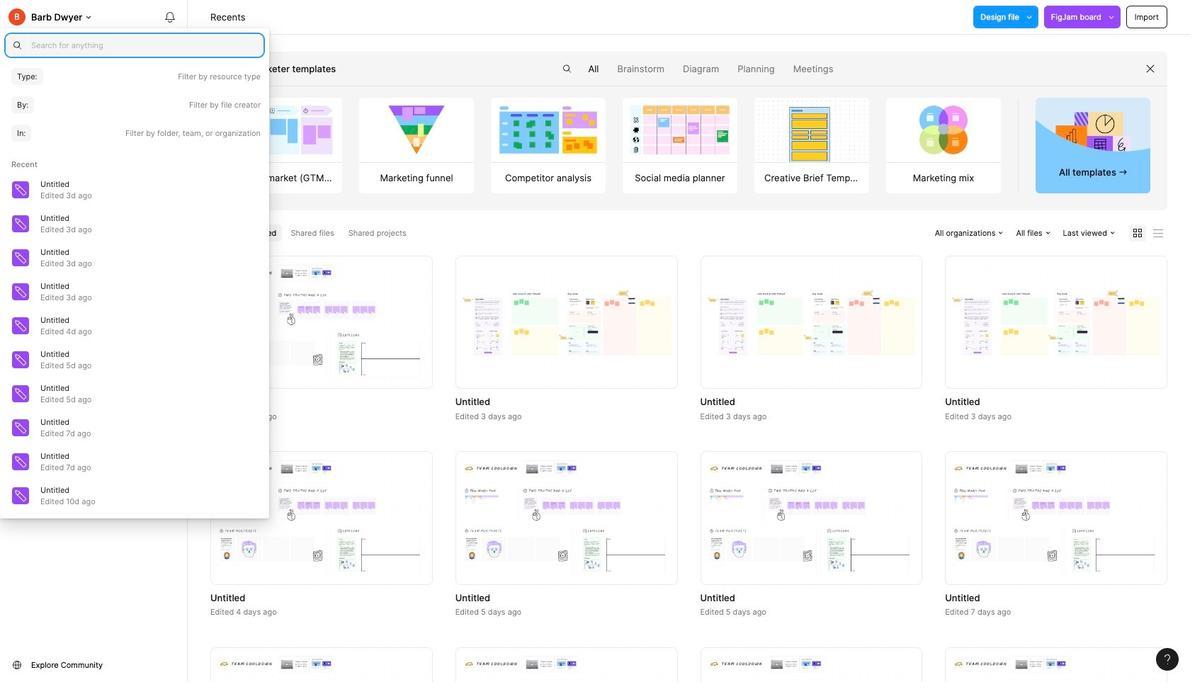 Task type: locate. For each thing, give the bounding box(es) containing it.
file thumbnail image
[[218, 265, 426, 380], [462, 290, 671, 355], [707, 290, 916, 355], [952, 290, 1161, 355], [218, 461, 426, 576], [462, 461, 671, 576], [707, 461, 916, 576], [952, 461, 1161, 576], [218, 656, 426, 682], [462, 656, 671, 682], [707, 656, 916, 682], [952, 656, 1161, 682]]

recent 16 image
[[11, 68, 23, 79]]

go-to-market (gtm) strategy image
[[228, 98, 342, 162]]

community 16 image
[[11, 660, 23, 671]]

bell 32 image
[[159, 6, 181, 28]]

marketing funnel image
[[359, 98, 474, 162]]

search 32 image
[[6, 34, 28, 57], [6, 34, 28, 57], [556, 57, 578, 80]]

Search for anything text field
[[31, 40, 181, 51], [31, 40, 109, 51]]

page 16 image
[[11, 123, 23, 134]]



Task type: describe. For each thing, give the bounding box(es) containing it.
creative brief template image
[[748, 98, 876, 162]]

social media planner image
[[623, 98, 737, 162]]

competitor analysis image
[[491, 98, 606, 162]]

marketing mix image
[[887, 98, 1001, 162]]

see all all templates image
[[1056, 111, 1131, 161]]



Task type: vqa. For each thing, say whether or not it's contained in the screenshot.
community 16 image
yes



